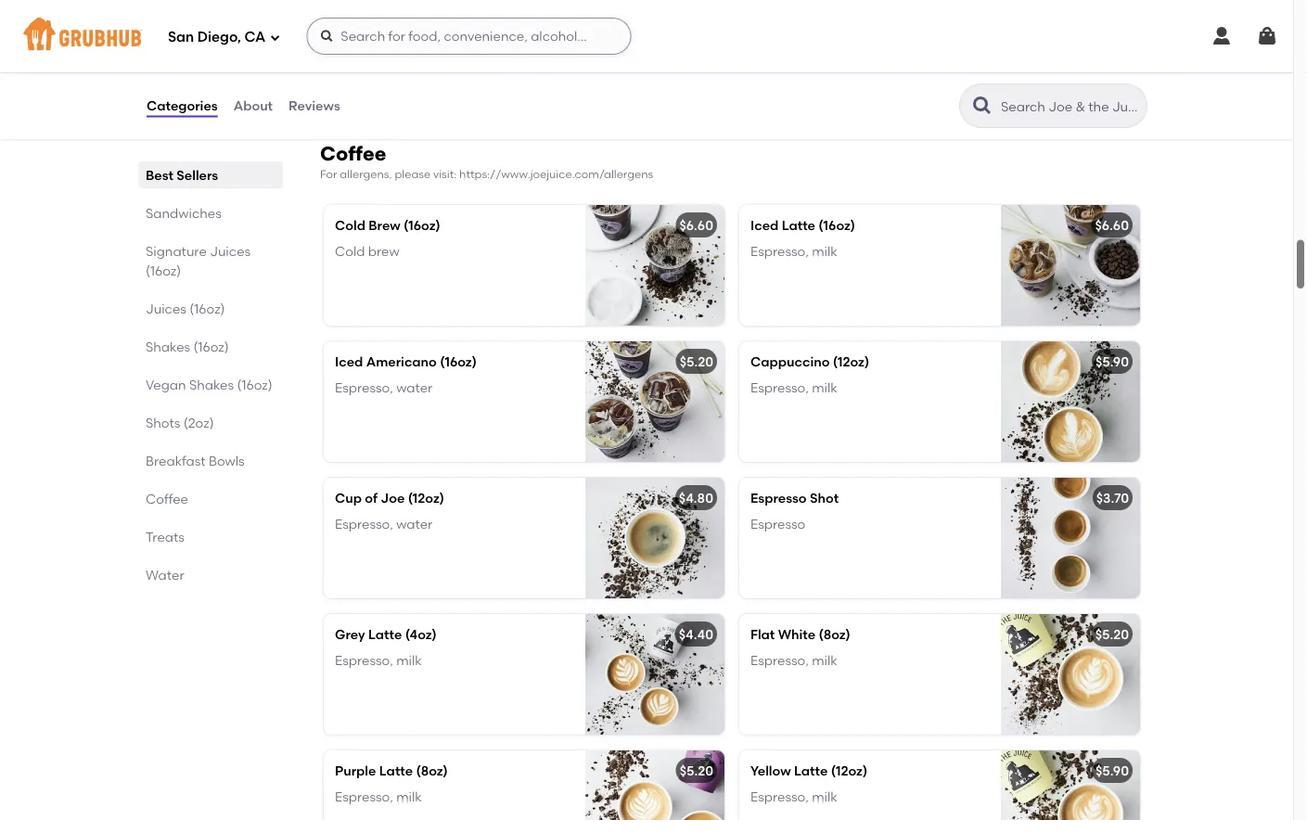 Task type: locate. For each thing, give the bounding box(es) containing it.
espresso, down purple
[[335, 789, 393, 805]]

1 vertical spatial espresso, water
[[335, 517, 433, 532]]

0 vertical spatial $5.90
[[1096, 354, 1129, 370]]

latte for iced
[[782, 218, 816, 233]]

0 vertical spatial (8oz)
[[819, 627, 851, 643]]

espresso, for cup of joe (12oz)
[[335, 517, 393, 532]]

juices up shakes (16oz)
[[146, 301, 186, 316]]

espresso, milk down iced latte (16oz)
[[751, 244, 838, 260]]

signature
[[146, 243, 207, 259]]

acai bowl 3.2 image
[[586, 0, 725, 103]]

espresso down espresso shot
[[751, 517, 806, 532]]

0 vertical spatial shakes
[[146, 339, 190, 354]]

iced
[[751, 218, 779, 233], [335, 354, 363, 370]]

1 $6.60 from the left
[[680, 218, 714, 233]]

espresso, down of
[[335, 517, 393, 532]]

espresso,
[[751, 244, 809, 260], [335, 380, 393, 396], [751, 380, 809, 396], [335, 517, 393, 532], [335, 653, 393, 669], [751, 653, 809, 669], [335, 789, 393, 805], [751, 789, 809, 805]]

0 horizontal spatial coffee
[[146, 491, 188, 507]]

cold brew (16oz) image
[[586, 205, 725, 326]]

ca
[[245, 29, 266, 46]]

treats tab
[[146, 527, 276, 547]]

1 vertical spatial water
[[396, 517, 433, 532]]

2 espresso, water from the top
[[335, 517, 433, 532]]

espresso, water down cup of joe (12oz)
[[335, 517, 433, 532]]

water
[[396, 380, 433, 396], [396, 517, 433, 532]]

espresso, milk down yellow latte (12oz)
[[751, 789, 838, 805]]

brew
[[369, 218, 401, 233]]

allergens,
[[340, 168, 392, 181]]

shots (2oz)
[[146, 415, 214, 431]]

about button
[[233, 72, 274, 139]]

reviews button
[[288, 72, 341, 139]]

0 vertical spatial cold
[[335, 218, 366, 233]]

(8oz)
[[819, 627, 851, 643], [416, 763, 448, 779]]

espresso
[[751, 490, 807, 506], [751, 517, 806, 532]]

(12oz) right joe
[[408, 490, 444, 506]]

2 vertical spatial $5.20
[[680, 763, 714, 779]]

espresso, down yellow
[[751, 789, 809, 805]]

espresso, down flat
[[751, 653, 809, 669]]

san diego, ca
[[168, 29, 266, 46]]

purple latte (8oz)
[[335, 763, 448, 779]]

0 horizontal spatial juices
[[146, 301, 186, 316]]

grey latte (4oz)
[[335, 627, 437, 643]]

shots
[[146, 415, 180, 431]]

espresso, down iced latte (16oz)
[[751, 244, 809, 260]]

(16oz)
[[404, 218, 441, 233], [819, 218, 856, 233], [146, 263, 181, 278], [190, 301, 225, 316], [193, 339, 229, 354], [440, 354, 477, 370], [237, 377, 273, 393]]

1 horizontal spatial juices
[[210, 243, 251, 259]]

categories button
[[146, 72, 219, 139]]

svg image
[[1256, 25, 1279, 47], [320, 29, 334, 44]]

coffee tab
[[146, 489, 276, 509]]

juices inside tab
[[146, 301, 186, 316]]

(8oz) right purple
[[416, 763, 448, 779]]

(2oz)
[[184, 415, 214, 431]]

cup of joe (12oz)
[[335, 490, 444, 506]]

cold brew
[[335, 244, 400, 260]]

espresso left shot
[[751, 490, 807, 506]]

1 vertical spatial (8oz)
[[416, 763, 448, 779]]

espresso, milk down cappuccino
[[751, 380, 838, 396]]

diego,
[[197, 29, 241, 46]]

1 vertical spatial $5.90
[[1096, 763, 1129, 779]]

shakes up vegan
[[146, 339, 190, 354]]

shakes down shakes (16oz) tab
[[189, 377, 234, 393]]

espresso, water
[[335, 380, 433, 396], [335, 517, 433, 532]]

coffee inside tab
[[146, 491, 188, 507]]

cold
[[335, 218, 366, 233], [335, 244, 365, 260]]

milk down yellow latte (12oz)
[[812, 789, 838, 805]]

water for joe
[[396, 517, 433, 532]]

1 horizontal spatial iced
[[751, 218, 779, 233]]

espresso, milk for iced
[[751, 244, 838, 260]]

0 vertical spatial juices
[[210, 243, 251, 259]]

0 horizontal spatial svg image
[[269, 32, 281, 43]]

$5.90
[[1096, 354, 1129, 370], [1096, 763, 1129, 779]]

water tab
[[146, 565, 276, 585]]

(16oz) for cold brew (16oz)
[[404, 218, 441, 233]]

espresso, milk down grey latte (4oz) on the left
[[335, 653, 422, 669]]

1 horizontal spatial coffee
[[320, 142, 386, 165]]

2 cold from the top
[[335, 244, 365, 260]]

espresso, down the grey
[[335, 653, 393, 669]]

1 vertical spatial shakes
[[189, 377, 234, 393]]

svg image
[[1211, 25, 1233, 47], [269, 32, 281, 43], [689, 68, 712, 90]]

purple
[[335, 763, 376, 779]]

best
[[146, 167, 173, 183]]

milk down the '(4oz)'
[[396, 653, 422, 669]]

$5.20 for yellow latte (12oz)
[[680, 763, 714, 779]]

(16oz) for iced americano (16oz)
[[440, 354, 477, 370]]

milk down purple latte (8oz)
[[396, 789, 422, 805]]

please
[[395, 168, 431, 181]]

1 vertical spatial espresso
[[751, 517, 806, 532]]

san
[[168, 29, 194, 46]]

cappuccino
[[751, 354, 830, 370]]

cold for cold brew
[[335, 244, 365, 260]]

juices down sandwiches tab
[[210, 243, 251, 259]]

0 vertical spatial water
[[396, 380, 433, 396]]

0 horizontal spatial (8oz)
[[416, 763, 448, 779]]

coffee up treats
[[146, 491, 188, 507]]

1 vertical spatial $5.20
[[1096, 627, 1129, 643]]

1 horizontal spatial $6.60
[[1095, 218, 1129, 233]]

0 vertical spatial espresso
[[751, 490, 807, 506]]

1 espresso from the top
[[751, 490, 807, 506]]

0 vertical spatial $5.20
[[680, 354, 714, 370]]

sandwiches tab
[[146, 203, 276, 223]]

latte for purple
[[379, 763, 413, 779]]

0 vertical spatial iced
[[751, 218, 779, 233]]

1 vertical spatial cold
[[335, 244, 365, 260]]

espresso, water down americano
[[335, 380, 433, 396]]

(12oz) right cappuccino
[[833, 354, 870, 370]]

yellow latte (12oz)
[[751, 763, 868, 779]]

1 espresso, water from the top
[[335, 380, 433, 396]]

milk down iced latte (16oz)
[[812, 244, 838, 260]]

1 vertical spatial juices
[[146, 301, 186, 316]]

cacao
[[471, 40, 515, 56]]

coffee
[[320, 142, 386, 165], [146, 491, 188, 507]]

$4.40
[[679, 627, 714, 643]]

0 horizontal spatial $6.60
[[680, 218, 714, 233]]

main navigation navigation
[[0, 0, 1294, 72]]

juices
[[210, 243, 251, 259], [146, 301, 186, 316]]

0 vertical spatial coffee
[[320, 142, 386, 165]]

acai, granola, peanut butter, banana, hemp seed, cacao nibs *contains nuts button
[[324, 0, 725, 103]]

water
[[146, 567, 184, 583]]

shots (2oz) tab
[[146, 413, 276, 432]]

for
[[320, 168, 337, 181]]

milk for purple latte (8oz)
[[396, 789, 422, 805]]

vegan shakes (16oz) tab
[[146, 375, 276, 394]]

espresso, milk down white
[[751, 653, 838, 669]]

$6.60
[[680, 218, 714, 233], [1095, 218, 1129, 233]]

shot
[[810, 490, 839, 506]]

1 vertical spatial iced
[[335, 354, 363, 370]]

(12oz)
[[833, 354, 870, 370], [408, 490, 444, 506], [831, 763, 868, 779]]

flat white (8oz)
[[751, 627, 851, 643]]

espresso for espresso
[[751, 517, 806, 532]]

water down joe
[[396, 517, 433, 532]]

grey
[[335, 627, 365, 643]]

flat white (8oz) image
[[1001, 614, 1140, 735]]

$5.90 for yellow latte (12oz)
[[1096, 763, 1129, 779]]

seed,
[[433, 40, 468, 56]]

espresso, milk
[[751, 244, 838, 260], [751, 380, 838, 396], [335, 653, 422, 669], [751, 653, 838, 669], [335, 789, 422, 805], [751, 789, 838, 805]]

bowls
[[209, 453, 245, 469]]

water for (16oz)
[[396, 380, 433, 396]]

2 water from the top
[[396, 517, 433, 532]]

1 water from the top
[[396, 380, 433, 396]]

shakes (16oz) tab
[[146, 337, 276, 356]]

espresso, down cappuccino
[[751, 380, 809, 396]]

cup
[[335, 490, 362, 506]]

1 cold from the top
[[335, 218, 366, 233]]

milk
[[812, 244, 838, 260], [812, 380, 838, 396], [396, 653, 422, 669], [812, 653, 838, 669], [396, 789, 422, 805], [812, 789, 838, 805]]

cold up cold brew
[[335, 218, 366, 233]]

cup of joe (12oz) image
[[586, 478, 725, 598]]

shakes (16oz)
[[146, 339, 229, 354]]

coffee up allergens,
[[320, 142, 386, 165]]

espresso, milk down purple latte (8oz)
[[335, 789, 422, 805]]

milk down cappuccino (12oz) at top right
[[812, 380, 838, 396]]

milk for iced latte (16oz)
[[812, 244, 838, 260]]

(8oz) right white
[[819, 627, 851, 643]]

latte
[[782, 218, 816, 233], [368, 627, 402, 643], [379, 763, 413, 779], [794, 763, 828, 779]]

treats
[[146, 529, 185, 545]]

acai, granola, peanut butter, banana, hemp seed, cacao nibs *contains nuts
[[335, 22, 544, 75]]

0 horizontal spatial iced
[[335, 354, 363, 370]]

best sellers
[[146, 167, 218, 183]]

shakes
[[146, 339, 190, 354], [189, 377, 234, 393]]

1 horizontal spatial (8oz)
[[819, 627, 851, 643]]

1 vertical spatial coffee
[[146, 491, 188, 507]]

(12oz) right yellow
[[831, 763, 868, 779]]

0 vertical spatial (12oz)
[[833, 354, 870, 370]]

water down 'iced americano (16oz)'
[[396, 380, 433, 396]]

milk down flat white (8oz)
[[812, 653, 838, 669]]

butter,
[[477, 22, 518, 37]]

espresso shot image
[[1001, 478, 1140, 598]]

$5.20
[[680, 354, 714, 370], [1096, 627, 1129, 643], [680, 763, 714, 779]]

purple latte (8oz) image
[[586, 751, 725, 820]]

cold left brew
[[335, 244, 365, 260]]

0 vertical spatial espresso, water
[[335, 380, 433, 396]]

2 $5.90 from the top
[[1096, 763, 1129, 779]]

1 $5.90 from the top
[[1096, 354, 1129, 370]]

coffee inside coffee for allergens, please visit: https://www.joejuice.com/allergens
[[320, 142, 386, 165]]

sandwiches
[[146, 205, 222, 221]]

2 espresso from the top
[[751, 517, 806, 532]]

$6.60 for cold brew (16oz)
[[680, 218, 714, 233]]

(16oz) inside signature juices (16oz)
[[146, 263, 181, 278]]

2 $6.60 from the left
[[1095, 218, 1129, 233]]

(8oz) for purple latte (8oz)
[[416, 763, 448, 779]]

juices (16oz) tab
[[146, 299, 276, 318]]

espresso, down americano
[[335, 380, 393, 396]]



Task type: vqa. For each thing, say whether or not it's contained in the screenshot.


Task type: describe. For each thing, give the bounding box(es) containing it.
visit:
[[433, 168, 457, 181]]

espresso, milk for cappuccino
[[751, 380, 838, 396]]

yellow latte (12oz) image
[[1001, 751, 1140, 820]]

Search for food, convenience, alcohol... search field
[[307, 18, 631, 55]]

cold for cold brew (16oz)
[[335, 218, 366, 233]]

$6.60 for iced latte (16oz)
[[1095, 218, 1129, 233]]

espresso shot
[[751, 490, 839, 506]]

latte for yellow
[[794, 763, 828, 779]]

coffee for coffee
[[146, 491, 188, 507]]

signature juices (16oz) tab
[[146, 241, 276, 280]]

iced latte (16oz)
[[751, 218, 856, 233]]

cappuccino (12oz) image
[[1001, 341, 1140, 462]]

espresso, for purple latte (8oz)
[[335, 789, 393, 805]]

espresso, milk for yellow
[[751, 789, 838, 805]]

nibs
[[518, 40, 544, 56]]

espresso, milk for flat
[[751, 653, 838, 669]]

1 horizontal spatial svg image
[[689, 68, 712, 90]]

Search Joe & the Juice search field
[[999, 97, 1141, 115]]

cold brew (16oz)
[[335, 218, 441, 233]]

*contains
[[335, 59, 398, 75]]

acai,
[[335, 22, 367, 37]]

juices inside signature juices (16oz)
[[210, 243, 251, 259]]

peanut
[[428, 22, 473, 37]]

signature juices (16oz)
[[146, 243, 251, 278]]

nuts
[[401, 59, 428, 75]]

$5.90 for cappuccino (12oz)
[[1096, 354, 1129, 370]]

milk for yellow latte (12oz)
[[812, 789, 838, 805]]

cappuccino (12oz)
[[751, 354, 870, 370]]

1 horizontal spatial svg image
[[1256, 25, 1279, 47]]

brew
[[368, 244, 400, 260]]

best sellers tab
[[146, 165, 276, 185]]

granola,
[[370, 22, 425, 37]]

(16oz) for signature juices (16oz)
[[146, 263, 181, 278]]

coffee for coffee for allergens, please visit: https://www.joejuice.com/allergens
[[320, 142, 386, 165]]

1 vertical spatial (12oz)
[[408, 490, 444, 506]]

americano
[[366, 354, 437, 370]]

milk for flat white (8oz)
[[812, 653, 838, 669]]

breakfast bowls tab
[[146, 451, 276, 470]]

(16oz) for vegan shakes (16oz)
[[237, 377, 273, 393]]

espresso, for grey latte (4oz)
[[335, 653, 393, 669]]

$4.80
[[679, 490, 714, 506]]

espresso, water for of
[[335, 517, 433, 532]]

search icon image
[[972, 95, 994, 117]]

iced americano (16oz)
[[335, 354, 477, 370]]

banana,
[[335, 40, 388, 56]]

(4oz)
[[405, 627, 437, 643]]

white
[[778, 627, 816, 643]]

joe
[[381, 490, 405, 506]]

espresso, for iced americano (16oz)
[[335, 380, 393, 396]]

vegan
[[146, 377, 186, 393]]

milk for cappuccino (12oz)
[[812, 380, 838, 396]]

reviews
[[289, 98, 340, 114]]

espresso, for iced latte (16oz)
[[751, 244, 809, 260]]

of
[[365, 490, 378, 506]]

2 vertical spatial (12oz)
[[831, 763, 868, 779]]

flat
[[751, 627, 775, 643]]

coffee for allergens, please visit: https://www.joejuice.com/allergens
[[320, 142, 653, 181]]

breakfast
[[146, 453, 206, 469]]

grey latte (4oz) image
[[586, 614, 725, 735]]

yellow
[[751, 763, 791, 779]]

espresso, for cappuccino (12oz)
[[751, 380, 809, 396]]

espresso, for yellow latte (12oz)
[[751, 789, 809, 805]]

espresso, water for americano
[[335, 380, 433, 396]]

espresso, milk for purple
[[335, 789, 422, 805]]

milk for grey latte (4oz)
[[396, 653, 422, 669]]

$5.20 for cappuccino (12oz)
[[680, 354, 714, 370]]

https://www.joejuice.com/allergens
[[459, 168, 653, 181]]

iced for iced americano (16oz)
[[335, 354, 363, 370]]

sellers
[[177, 167, 218, 183]]

breakfast bowls
[[146, 453, 245, 469]]

categories
[[147, 98, 218, 114]]

0 horizontal spatial svg image
[[320, 29, 334, 44]]

espresso, milk for grey
[[335, 653, 422, 669]]

iced latte (16oz) image
[[1001, 205, 1140, 326]]

(16oz) for iced latte (16oz)
[[819, 218, 856, 233]]

(8oz) for flat white (8oz)
[[819, 627, 851, 643]]

2 horizontal spatial svg image
[[1211, 25, 1233, 47]]

espresso, for flat white (8oz)
[[751, 653, 809, 669]]

iced americano (16oz) image
[[586, 341, 725, 462]]

juices (16oz)
[[146, 301, 225, 316]]

latte for grey
[[368, 627, 402, 643]]

iced for iced latte (16oz)
[[751, 218, 779, 233]]

about
[[234, 98, 273, 114]]

$3.70
[[1097, 490, 1129, 506]]

hemp
[[391, 40, 430, 56]]

espresso for espresso shot
[[751, 490, 807, 506]]

vegan shakes (16oz)
[[146, 377, 273, 393]]



